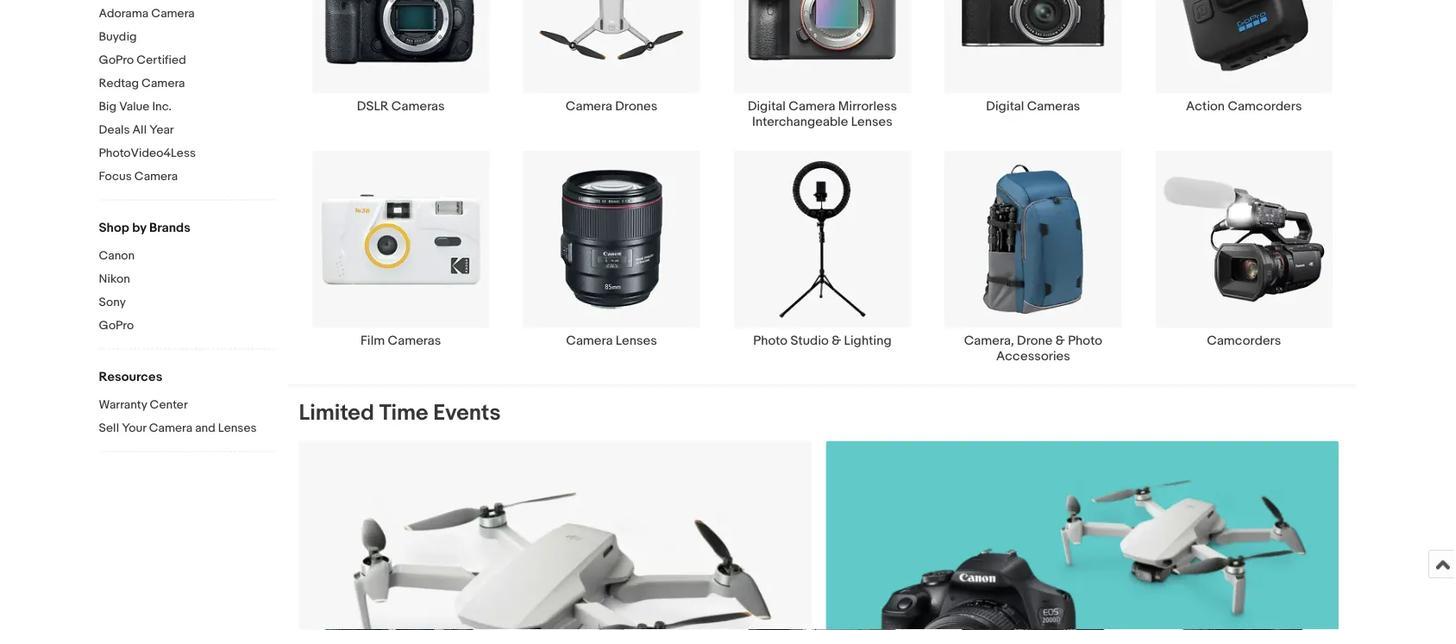 Task type: vqa. For each thing, say whether or not it's contained in the screenshot.
& inside Camera, Drone & Photo Accessories
yes



Task type: describe. For each thing, give the bounding box(es) containing it.
lighting
[[844, 333, 892, 349]]

accessories
[[996, 349, 1071, 364]]

photo inside camera, drone & photo accessories
[[1068, 333, 1103, 349]]

lenses inside warranty center sell your camera and lenses
[[218, 421, 257, 436]]

digital for digital cameras
[[986, 98, 1024, 114]]

film cameras
[[361, 333, 441, 349]]

camera lenses
[[566, 333, 657, 349]]

camcorders link
[[1139, 150, 1350, 349]]

time
[[379, 400, 428, 427]]

action
[[1186, 98, 1225, 114]]

dslr
[[357, 98, 389, 114]]

warranty center link
[[99, 398, 276, 415]]

year
[[149, 123, 174, 138]]

focus
[[99, 170, 132, 184]]

sony
[[99, 295, 126, 310]]

gopro for buydig
[[99, 53, 134, 68]]

adorama
[[99, 6, 149, 21]]

focus camera link
[[99, 170, 276, 186]]

limited time events
[[299, 400, 501, 427]]

buydig link
[[99, 30, 276, 46]]

sell
[[99, 421, 119, 436]]

sony link
[[99, 295, 276, 312]]

certified
[[137, 53, 186, 68]]

digital cameras
[[986, 98, 1081, 114]]

photo studio & lighting link
[[717, 150, 928, 349]]

adorama camera buydig gopro certified redtag camera big value inc. deals all year photovideo4less focus camera
[[99, 6, 196, 184]]

camera, drone & photo accessories
[[964, 333, 1103, 364]]

1 photo from the left
[[753, 333, 788, 349]]

camera inside "camera lenses" link
[[566, 333, 613, 349]]

drones
[[615, 98, 658, 114]]

shop
[[99, 220, 129, 236]]

redtag camera link
[[99, 76, 276, 93]]

action camcorders link
[[1139, 0, 1350, 114]]

action camcorders
[[1186, 98, 1302, 114]]

gopro link
[[99, 319, 276, 335]]

camera inside camera drones link
[[566, 98, 612, 114]]

warranty
[[99, 398, 147, 413]]

1 vertical spatial camcorders
[[1207, 333, 1281, 349]]

camera and
[[149, 421, 215, 436]]

adorama camera link
[[99, 6, 276, 23]]

resources
[[99, 370, 162, 385]]

shop by brands
[[99, 220, 191, 236]]

drone
[[1017, 333, 1053, 349]]

0 vertical spatial camcorders
[[1228, 98, 1302, 114]]

& for studio
[[832, 333, 841, 349]]



Task type: locate. For each thing, give the bounding box(es) containing it.
gopro inside adorama camera buydig gopro certified redtag camera big value inc. deals all year photovideo4less focus camera
[[99, 53, 134, 68]]

camcorders
[[1228, 98, 1302, 114], [1207, 333, 1281, 349]]

gopro inside canon nikon sony gopro
[[99, 319, 134, 333]]

photo right drone
[[1068, 333, 1103, 349]]

gopro certified link
[[99, 53, 276, 69]]

gopro
[[99, 53, 134, 68], [99, 319, 134, 333]]

1 gopro from the top
[[99, 53, 134, 68]]

film
[[361, 333, 385, 349]]

gopro down buydig
[[99, 53, 134, 68]]

& inside camera, drone & photo accessories
[[1056, 333, 1065, 349]]

gopro for sony
[[99, 319, 134, 333]]

photo
[[753, 333, 788, 349], [1068, 333, 1103, 349]]

camera
[[151, 6, 195, 21], [142, 76, 185, 91], [566, 98, 612, 114], [789, 98, 836, 114], [134, 170, 178, 184], [566, 333, 613, 349]]

2 vertical spatial lenses
[[218, 421, 257, 436]]

0 horizontal spatial digital
[[748, 98, 786, 114]]

photo studio & lighting
[[753, 333, 892, 349]]

2 photo from the left
[[1068, 333, 1103, 349]]

1 horizontal spatial &
[[1056, 333, 1065, 349]]

dslr cameras link
[[295, 0, 506, 114]]

& for drone
[[1056, 333, 1065, 349]]

2 horizontal spatial lenses
[[851, 114, 893, 129]]

list containing dslr cameras
[[289, 0, 1357, 385]]

2 & from the left
[[1056, 333, 1065, 349]]

1 horizontal spatial lenses
[[616, 333, 657, 349]]

digital inside the digital cameras link
[[986, 98, 1024, 114]]

lenses inside digital camera mirrorless interchangeable lenses
[[851, 114, 893, 129]]

digital camera mirrorless interchangeable lenses link
[[717, 0, 928, 129]]

interchangeable
[[752, 114, 848, 129]]

nikon link
[[99, 272, 276, 289]]

canon nikon sony gopro
[[99, 249, 135, 333]]

studio
[[791, 333, 829, 349]]

value
[[119, 100, 150, 114]]

nikon
[[99, 272, 130, 287]]

cameras
[[392, 98, 445, 114], [1027, 98, 1081, 114], [388, 333, 441, 349]]

photovideo4less link
[[99, 146, 276, 163]]

1 horizontal spatial digital
[[986, 98, 1024, 114]]

2 gopro from the top
[[99, 319, 134, 333]]

cameras for film cameras
[[388, 333, 441, 349]]

digital for digital camera mirrorless interchangeable lenses
[[748, 98, 786, 114]]

0 vertical spatial lenses
[[851, 114, 893, 129]]

1 vertical spatial gopro
[[99, 319, 134, 333]]

camera drones
[[566, 98, 658, 114]]

sell your camera and lenses link
[[99, 421, 276, 438]]

photo left studio
[[753, 333, 788, 349]]

None text field
[[826, 441, 1339, 631]]

camera,
[[964, 333, 1014, 349]]

all
[[133, 123, 147, 138]]

mirrorless
[[838, 98, 897, 114]]

digital cameras link
[[928, 0, 1139, 114]]

events
[[433, 400, 501, 427]]

gopro down 'sony'
[[99, 319, 134, 333]]

by
[[132, 220, 146, 236]]

1 digital from the left
[[748, 98, 786, 114]]

deals all year link
[[99, 123, 276, 139]]

photovideo4less
[[99, 146, 196, 161]]

& right drone
[[1056, 333, 1065, 349]]

2 digital from the left
[[986, 98, 1024, 114]]

limited
[[299, 400, 374, 427]]

0 horizontal spatial lenses
[[218, 421, 257, 436]]

big
[[99, 100, 116, 114]]

&
[[832, 333, 841, 349], [1056, 333, 1065, 349]]

deals
[[99, 123, 130, 138]]

film cameras link
[[295, 150, 506, 349]]

1 vertical spatial lenses
[[616, 333, 657, 349]]

canon
[[99, 249, 135, 264]]

digital camera mirrorless interchangeable lenses
[[748, 98, 897, 129]]

center
[[150, 398, 188, 413]]

camera inside digital camera mirrorless interchangeable lenses
[[789, 98, 836, 114]]

list
[[289, 0, 1357, 385]]

cameras for digital cameras
[[1027, 98, 1081, 114]]

dslr cameras
[[357, 98, 445, 114]]

lenses
[[851, 114, 893, 129], [616, 333, 657, 349], [218, 421, 257, 436]]

1 & from the left
[[832, 333, 841, 349]]

brands
[[149, 220, 191, 236]]

camera lenses link
[[506, 150, 717, 349]]

buydig
[[99, 30, 137, 44]]

cameras for dslr cameras
[[392, 98, 445, 114]]

warranty center sell your camera and lenses
[[99, 398, 257, 436]]

& right studio
[[832, 333, 841, 349]]

camera drones link
[[506, 0, 717, 114]]

camera, drone & photo accessories link
[[928, 150, 1139, 364]]

canon link
[[99, 249, 276, 265]]

digital
[[748, 98, 786, 114], [986, 98, 1024, 114]]

digital inside digital camera mirrorless interchangeable lenses
[[748, 98, 786, 114]]

big value inc. link
[[99, 100, 276, 116]]

0 horizontal spatial &
[[832, 333, 841, 349]]

inc.
[[152, 100, 172, 114]]

redtag
[[99, 76, 139, 91]]

0 vertical spatial gopro
[[99, 53, 134, 68]]

your
[[122, 421, 146, 436]]

1 horizontal spatial photo
[[1068, 333, 1103, 349]]

None text field
[[299, 441, 812, 631]]

0 horizontal spatial photo
[[753, 333, 788, 349]]



